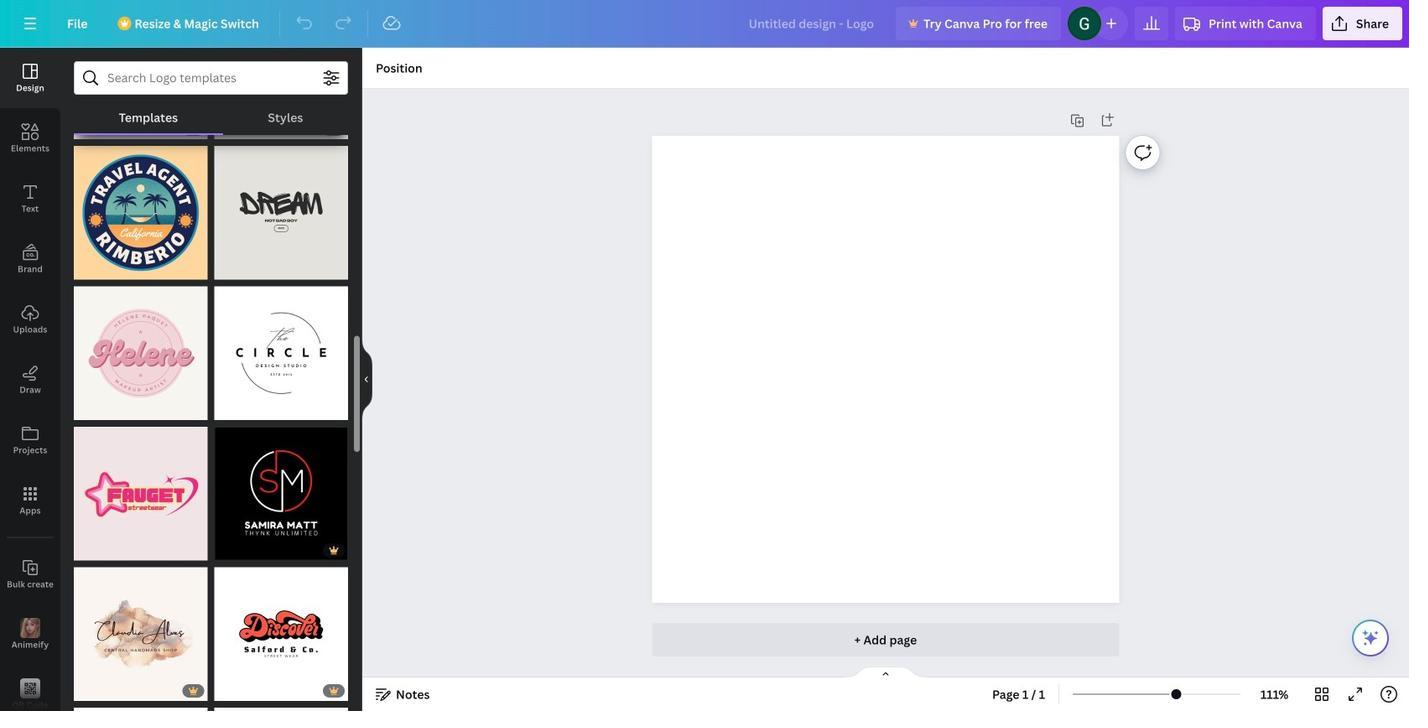 Task type: vqa. For each thing, say whether or not it's contained in the screenshot.
rightmost User
no



Task type: describe. For each thing, give the bounding box(es) containing it.
Search Logo templates search field
[[107, 62, 315, 94]]

free simple modern circle design studio logo group
[[214, 276, 348, 420]]

minimal initial brand logo group
[[74, 698, 208, 711]]

Design title text field
[[735, 7, 889, 40]]

black and red minimalist simple modern street wear logo group
[[214, 557, 348, 701]]

canva assistant image
[[1360, 628, 1381, 648]]

black and red letter sm elegant and luxury logo group
[[214, 417, 348, 561]]

boho abstract handwritten brand logo image
[[74, 567, 208, 701]]

free simple modern circle design studio logo image
[[214, 286, 348, 420]]

pink bold retro aesthetic makeup artist circle logo image
[[74, 286, 208, 420]]

black white modern handwritten square studio logo group
[[214, 5, 348, 139]]

black white modern handwritten square studio logo image
[[214, 5, 348, 139]]



Task type: locate. For each thing, give the bounding box(es) containing it.
ivory black luxury minimalist personal name logo group
[[74, 5, 208, 139]]

pink yellow star y2k style streetwear logo group
[[74, 417, 208, 561]]

black and red letter sm elegant and luxury logo image
[[214, 427, 348, 561]]

show pages image
[[845, 666, 926, 679]]

side panel tab list
[[0, 48, 60, 711]]

vintage and retro holiday travel agent logo group
[[74, 136, 208, 280]]

vintage and retro holiday travel agent logo image
[[74, 146, 208, 280]]

boho abstract handwritten brand logo group
[[74, 557, 208, 701]]

pink yellow star y2k style streetwear logo image
[[74, 427, 208, 561]]

modern minimalist graffiti dream brand logo group
[[214, 136, 348, 280]]

black ivory luxury elegant script beauty blogger name logo group
[[214, 698, 348, 711]]

pink bold retro aesthetic makeup artist circle logo group
[[74, 276, 208, 420]]

main menu bar
[[0, 0, 1409, 48]]

hide image
[[362, 339, 372, 420]]



